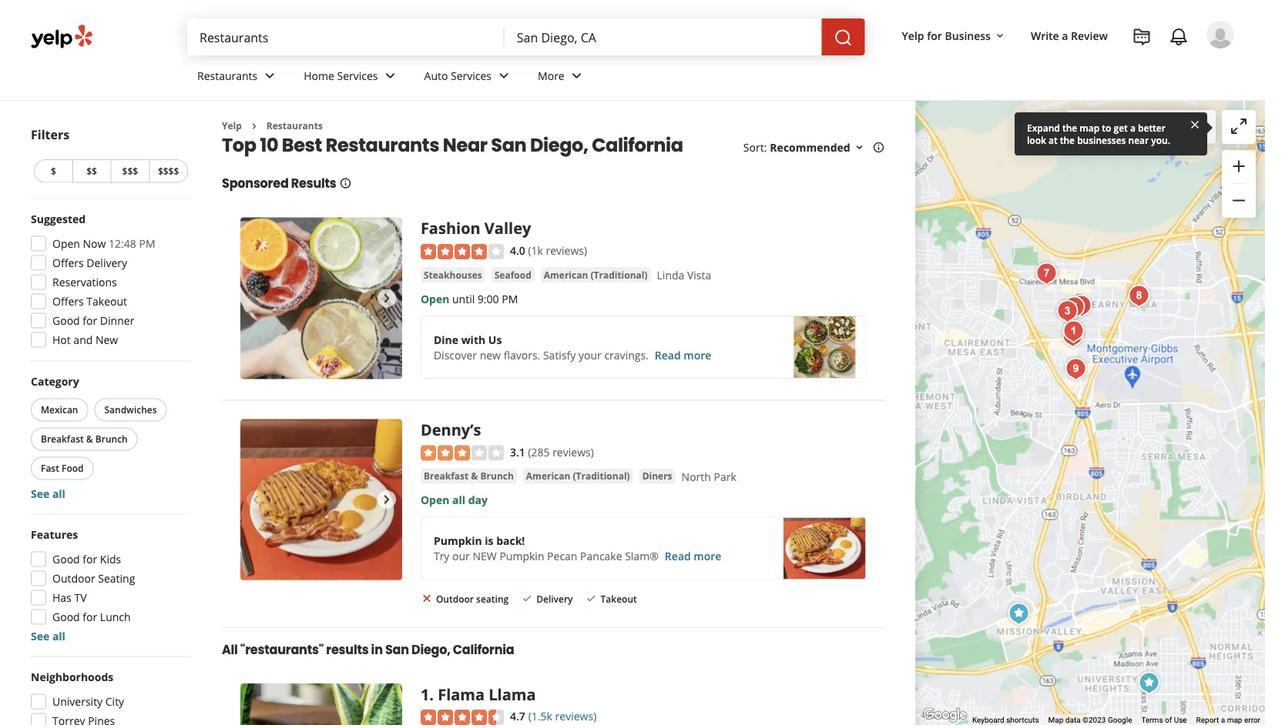 Task type: vqa. For each thing, say whether or not it's contained in the screenshot.
Good for Lunch the Good
yes



Task type: describe. For each thing, give the bounding box(es) containing it.
"restaurants"
[[240, 642, 324, 659]]

16 checkmark v2 image
[[521, 593, 533, 605]]

16 chevron down v2 image
[[854, 142, 866, 154]]

business categories element
[[185, 55, 1234, 100]]

next image for denny's
[[377, 491, 396, 509]]

fashion valley image
[[1003, 599, 1034, 630]]

breakfast for the top breakfast & brunch button
[[41, 433, 84, 446]]

diners
[[642, 470, 672, 483]]

satisfy
[[543, 348, 576, 362]]

0 horizontal spatial diego,
[[411, 642, 450, 659]]

outdoor for outdoor seating
[[52, 572, 95, 586]]

.
[[429, 684, 434, 705]]

north park
[[682, 470, 736, 484]]

search image
[[834, 29, 853, 47]]

1 vertical spatial san
[[385, 642, 409, 659]]

all
[[222, 642, 238, 659]]

1 horizontal spatial diego,
[[530, 132, 588, 158]]

as
[[1134, 120, 1145, 135]]

3.1 star rating image
[[421, 446, 504, 461]]

terms of use link
[[1141, 716, 1187, 726]]

see all button for category
[[31, 487, 65, 502]]

previous image
[[247, 289, 265, 308]]

better
[[1138, 121, 1166, 134]]

moves
[[1173, 120, 1207, 135]]

map
[[1048, 716, 1064, 726]]

more link
[[526, 55, 598, 100]]

get
[[1114, 121, 1128, 134]]

3.1
[[510, 445, 525, 459]]

diners link
[[639, 469, 675, 484]]

write a review link
[[1025, 22, 1114, 49]]

american (traditional) for american (traditional) button for american (traditional) link to the bottom
[[526, 470, 630, 483]]

see all for features
[[31, 630, 65, 644]]

near
[[443, 132, 487, 158]]

all "restaurants" results in san diego, california
[[222, 642, 514, 659]]

offers for offers takeout
[[52, 294, 84, 309]]

group containing neighborhoods
[[26, 670, 191, 726]]

expand the map to get a better look at the businesses near you. tooltip
[[1015, 112, 1207, 156]]

breakfast for the bottommost breakfast & brunch button
[[424, 470, 469, 483]]

good for good for lunch
[[52, 610, 80, 625]]

fast food
[[41, 462, 84, 475]]

4.0
[[510, 243, 525, 258]]

auto
[[424, 68, 448, 83]]

$$$$ button
[[149, 159, 188, 183]]

brunch for the top breakfast & brunch button
[[95, 433, 128, 446]]

24 chevron down v2 image for more
[[568, 67, 586, 85]]

features
[[31, 528, 78, 542]]

slideshow element for fashion valley
[[240, 218, 402, 379]]

more
[[538, 68, 565, 83]]

see all for category
[[31, 487, 65, 502]]

you.
[[1151, 134, 1170, 146]]

keyboard shortcuts
[[972, 716, 1039, 726]]

linda vista
[[657, 268, 711, 283]]

0 vertical spatial american
[[544, 268, 588, 281]]

0 vertical spatial pumpkin
[[434, 534, 482, 549]]

user actions element
[[890, 19, 1256, 114]]

map for moves
[[1148, 120, 1171, 135]]

see for features
[[31, 630, 50, 644]]

home services
[[304, 68, 378, 83]]

0 horizontal spatial breakfast & brunch
[[41, 433, 128, 446]]

slideshow element for denny's
[[240, 419, 402, 581]]

16 chevron right v2 image
[[248, 120, 260, 132]]

steakhouses button
[[421, 267, 485, 283]]

reviews) for denny's
[[553, 445, 594, 459]]

data
[[1065, 716, 1081, 726]]

16 info v2 image
[[339, 177, 352, 189]]

pm for open now 12:48 pm
[[139, 237, 155, 251]]

yelp for business button
[[896, 22, 1012, 49]]

city
[[105, 695, 124, 710]]

park social image
[[1124, 281, 1155, 312]]

denny's image
[[1134, 668, 1165, 699]]

yuk dae jang image
[[1031, 259, 1062, 289]]

pumpkin is back! try our new pumpkin pecan pancake slam® read more
[[434, 534, 722, 564]]

none field near
[[517, 29, 809, 45]]

group containing suggested
[[26, 212, 191, 353]]

terms of use
[[1141, 716, 1187, 726]]

seafood link
[[491, 267, 535, 283]]

write
[[1031, 28, 1059, 43]]

woomiok image
[[1061, 354, 1091, 385]]

fashion valley link
[[421, 218, 531, 239]]

2 horizontal spatial restaurants
[[326, 132, 439, 158]]

Near text field
[[517, 29, 809, 45]]

1 horizontal spatial &
[[471, 470, 478, 483]]

mexican button
[[31, 399, 88, 422]]

new
[[480, 348, 501, 362]]

yelp for business
[[902, 28, 991, 43]]

offers delivery
[[52, 256, 127, 270]]

search as map moves
[[1097, 120, 1207, 135]]

0 vertical spatial (traditional)
[[591, 268, 648, 281]]

american (traditional) button for the topmost american (traditional) link
[[541, 267, 651, 283]]

dinner
[[100, 314, 134, 328]]

yelp link
[[222, 119, 242, 132]]

tv
[[74, 591, 87, 606]]

and
[[73, 333, 93, 348]]

steakhouses link
[[421, 267, 485, 283]]

steakhouses
[[424, 268, 482, 281]]

seating
[[476, 593, 509, 606]]

for for business
[[927, 28, 942, 43]]

offers takeout
[[52, 294, 127, 309]]

offers for offers delivery
[[52, 256, 84, 270]]

seafood button
[[491, 267, 535, 283]]

cravings.
[[604, 348, 649, 362]]

1 horizontal spatial pumpkin
[[500, 550, 544, 564]]

1 vertical spatial (traditional)
[[573, 470, 630, 483]]

fast food button
[[31, 457, 94, 480]]

terms
[[1141, 716, 1163, 726]]

error
[[1244, 716, 1261, 726]]

in
[[371, 642, 383, 659]]

new
[[96, 333, 118, 348]]

now
[[83, 237, 106, 251]]

services for auto services
[[451, 68, 492, 83]]

valley
[[485, 218, 531, 239]]

sandwiches button
[[94, 399, 167, 422]]

16 info v2 image
[[873, 142, 885, 154]]

(1.5k reviews) link
[[528, 708, 597, 725]]

outdoor seating
[[436, 593, 509, 606]]

flama
[[438, 684, 485, 705]]

near
[[1128, 134, 1149, 146]]

0 horizontal spatial &
[[86, 433, 93, 446]]

4.7 star rating image
[[421, 710, 504, 726]]

sort:
[[743, 140, 767, 155]]

previous image
[[247, 491, 265, 509]]

yelp for yelp for business
[[902, 28, 924, 43]]

24 chevron down v2 image for restaurants
[[261, 67, 279, 85]]

food
[[62, 462, 84, 475]]

yelp for yelp link
[[222, 119, 242, 132]]

for for lunch
[[83, 610, 97, 625]]

$
[[51, 165, 56, 178]]

recommended button
[[770, 140, 866, 155]]

us
[[488, 332, 502, 347]]

hot
[[52, 333, 71, 348]]

mexican
[[41, 404, 78, 416]]

zoom in image
[[1230, 157, 1248, 176]]

park
[[714, 470, 736, 484]]

map data ©2023 google
[[1048, 716, 1132, 726]]

2 vertical spatial reviews)
[[555, 710, 597, 724]]

report a map error
[[1196, 716, 1261, 726]]

write a review
[[1031, 28, 1108, 43]]

4 star rating image
[[421, 244, 504, 260]]

our
[[452, 550, 470, 564]]

category
[[31, 374, 79, 389]]

1 horizontal spatial restaurants
[[266, 119, 323, 132]]

try
[[434, 550, 450, 564]]

good for good for kids
[[52, 552, 80, 567]]

a for write
[[1062, 28, 1068, 43]]



Task type: locate. For each thing, give the bounding box(es) containing it.
(traditional)
[[591, 268, 648, 281], [573, 470, 630, 483]]

(traditional) left linda
[[591, 268, 648, 281]]

restaurants link right 16 chevron right v2 'image'
[[266, 119, 323, 132]]

2 offers from the top
[[52, 294, 84, 309]]

good down features on the left
[[52, 552, 80, 567]]

2 see all from the top
[[31, 630, 65, 644]]

0 vertical spatial more
[[684, 348, 711, 362]]

1 slideshow element from the top
[[240, 218, 402, 379]]

1 horizontal spatial a
[[1130, 121, 1136, 134]]

1 vertical spatial pumpkin
[[500, 550, 544, 564]]

1 vertical spatial breakfast & brunch button
[[421, 469, 517, 484]]

& up day
[[471, 470, 478, 483]]

for left business
[[927, 28, 942, 43]]

breakfast inside breakfast & brunch link
[[424, 470, 469, 483]]

linda
[[657, 268, 684, 283]]

24 chevron down v2 image left the auto
[[381, 67, 400, 85]]

denny's image
[[240, 419, 402, 581]]

1 offers from the top
[[52, 256, 84, 270]]

0 vertical spatial delivery
[[87, 256, 127, 270]]

1 none field from the left
[[200, 29, 492, 45]]

next image
[[377, 289, 396, 308], [377, 491, 396, 509]]

american (traditional) link down 3.1 (285 reviews)
[[523, 469, 633, 484]]

a right write
[[1062, 28, 1068, 43]]

all for category
[[52, 487, 65, 502]]

open down breakfast & brunch link
[[421, 493, 449, 508]]

16 close v2 image
[[421, 593, 433, 605]]

0 horizontal spatial pm
[[139, 237, 155, 251]]

0 vertical spatial &
[[86, 433, 93, 446]]

$$ button
[[72, 159, 111, 183]]

0 vertical spatial outdoor
[[52, 572, 95, 586]]

a right report
[[1221, 716, 1225, 726]]

more right slam®
[[694, 550, 722, 564]]

2 horizontal spatial map
[[1227, 716, 1242, 726]]

9:00
[[478, 291, 499, 306]]

brunch down the sandwiches button
[[95, 433, 128, 446]]

3.1 (285 reviews)
[[510, 445, 594, 459]]

is
[[485, 534, 494, 549]]

all for features
[[52, 630, 65, 644]]

map right as
[[1148, 120, 1171, 135]]

2 none field from the left
[[517, 29, 809, 45]]

american (traditional) down 3.1 (285 reviews)
[[526, 470, 630, 483]]

results
[[291, 175, 336, 192]]

pm right 9:00
[[502, 291, 518, 306]]

(1.5k reviews)
[[528, 710, 597, 724]]

suggested
[[31, 212, 86, 227]]

1 horizontal spatial services
[[451, 68, 492, 83]]

1 vertical spatial see all button
[[31, 630, 65, 644]]

read right 'cravings.'
[[655, 348, 681, 362]]

1 vertical spatial good
[[52, 552, 80, 567]]

keyboard
[[972, 716, 1004, 726]]

brunch inside group
[[95, 433, 128, 446]]

0 vertical spatial reviews)
[[546, 243, 587, 258]]

0 horizontal spatial brunch
[[95, 433, 128, 446]]

brunch for the bottommost breakfast & brunch button
[[480, 470, 514, 483]]

& up fast food button
[[86, 433, 93, 446]]

0 vertical spatial pm
[[139, 237, 155, 251]]

0 horizontal spatial breakfast & brunch button
[[31, 428, 138, 451]]

hot and new
[[52, 333, 118, 348]]

good for dinner
[[52, 314, 134, 328]]

for down 'tv'
[[83, 610, 97, 625]]

0 vertical spatial san
[[491, 132, 527, 158]]

0 vertical spatial offers
[[52, 256, 84, 270]]

outdoor right '16 close v2' image in the bottom of the page
[[436, 593, 474, 606]]

american (traditional) for american (traditional) button related to the topmost american (traditional) link
[[544, 268, 648, 281]]

0 vertical spatial breakfast
[[41, 433, 84, 446]]

offers
[[52, 256, 84, 270], [52, 294, 84, 309]]

1 vertical spatial see all
[[31, 630, 65, 644]]

0 vertical spatial brunch
[[95, 433, 128, 446]]

auto services link
[[412, 55, 526, 100]]

(traditional) down 3.1 (285 reviews)
[[573, 470, 630, 483]]

breakfast down mexican button
[[41, 433, 84, 446]]

2 next image from the top
[[377, 491, 396, 509]]

notifications image
[[1170, 28, 1188, 46]]

diners button
[[639, 469, 675, 484]]

discover
[[434, 348, 477, 362]]

all left day
[[452, 493, 465, 508]]

map for error
[[1227, 716, 1242, 726]]

0 horizontal spatial 24 chevron down v2 image
[[261, 67, 279, 85]]

1 vertical spatial read
[[665, 550, 691, 564]]

american (traditional) link down 4.0 (1k reviews)
[[541, 267, 651, 283]]

0 vertical spatial breakfast & brunch button
[[31, 428, 138, 451]]

flama llama image
[[1058, 316, 1089, 347]]

for inside button
[[927, 28, 942, 43]]

brunch inside breakfast & brunch link
[[480, 470, 514, 483]]

delivery right 16 checkmark v2 image
[[536, 593, 573, 606]]

report
[[1196, 716, 1219, 726]]

top 10 best restaurants near san diego, california
[[222, 132, 683, 158]]

outdoor for outdoor seating
[[436, 593, 474, 606]]

fast
[[41, 462, 59, 475]]

1 vertical spatial pm
[[502, 291, 518, 306]]

1 see all button from the top
[[31, 487, 65, 502]]

24 chevron down v2 image right auto services
[[495, 67, 513, 85]]

group
[[1222, 150, 1256, 218], [26, 212, 191, 353], [28, 374, 191, 502], [26, 527, 191, 645], [26, 670, 191, 726]]

none field find
[[200, 29, 492, 45]]

cross street image
[[1057, 321, 1088, 352]]

read inside pumpkin is back! try our new pumpkin pecan pancake slam® read more
[[665, 550, 691, 564]]

open for open all day
[[421, 493, 449, 508]]

san right the near
[[491, 132, 527, 158]]

none field up the 'business categories' element
[[517, 29, 809, 45]]

24 chevron down v2 image right 'more'
[[568, 67, 586, 85]]

1 vertical spatial slideshow element
[[240, 419, 402, 581]]

neighborhoods
[[31, 670, 113, 685]]

1 horizontal spatial none field
[[517, 29, 809, 45]]

at
[[1049, 134, 1058, 146]]

0 horizontal spatial california
[[453, 642, 514, 659]]

the
[[1063, 121, 1077, 134], [1060, 134, 1075, 146]]

1 vertical spatial breakfast & brunch
[[424, 470, 514, 483]]

24 chevron down v2 image inside restaurants link
[[261, 67, 279, 85]]

more inside pumpkin is back! try our new pumpkin pecan pancake slam® read more
[[694, 550, 722, 564]]

all down good for lunch
[[52, 630, 65, 644]]

sponsored results
[[222, 175, 336, 192]]

restaurants link up yelp link
[[185, 55, 291, 100]]

open left until
[[421, 291, 449, 306]]

map inside expand the map to get a better look at the businesses near you.
[[1080, 121, 1100, 134]]

0 vertical spatial restaurants link
[[185, 55, 291, 100]]

next image for fashion valley
[[377, 289, 396, 308]]

steamy piggy image
[[1059, 292, 1090, 323]]

breakfast & brunch down 3.1 star rating image
[[424, 470, 514, 483]]

0 vertical spatial california
[[592, 132, 683, 158]]

1 vertical spatial american (traditional) link
[[523, 469, 633, 484]]

for up outdoor seating
[[83, 552, 97, 567]]

new
[[473, 550, 497, 564]]

0 vertical spatial read
[[655, 348, 681, 362]]

brunch up day
[[480, 470, 514, 483]]

restaurants inside the 'business categories' element
[[197, 68, 258, 83]]

24 chevron down v2 image for auto services
[[495, 67, 513, 85]]

more right 'cravings.'
[[684, 348, 711, 362]]

1 horizontal spatial california
[[592, 132, 683, 158]]

reviews) right (1.5k
[[555, 710, 597, 724]]

see all button
[[31, 487, 65, 502], [31, 630, 65, 644]]

pecan
[[547, 550, 577, 564]]

map left error at bottom
[[1227, 716, 1242, 726]]

yelp inside button
[[902, 28, 924, 43]]

3 good from the top
[[52, 610, 80, 625]]

breakfast & brunch link
[[421, 469, 517, 484]]

2 horizontal spatial a
[[1221, 716, 1225, 726]]

restaurants
[[197, 68, 258, 83], [266, 119, 323, 132], [326, 132, 439, 158]]

24 chevron down v2 image inside auto services link
[[495, 67, 513, 85]]

16 chevron down v2 image
[[994, 30, 1006, 42]]

(1k
[[528, 243, 543, 258]]

llama
[[489, 684, 536, 705]]

1 horizontal spatial breakfast & brunch button
[[421, 469, 517, 484]]

2 vertical spatial good
[[52, 610, 80, 625]]

see all down fast
[[31, 487, 65, 502]]

0 horizontal spatial delivery
[[87, 256, 127, 270]]

dine
[[434, 332, 458, 347]]

best
[[282, 132, 322, 158]]

2 24 chevron down v2 image from the left
[[495, 67, 513, 85]]

1 horizontal spatial map
[[1148, 120, 1171, 135]]

breakfast & brunch button up food
[[31, 428, 138, 451]]

to
[[1102, 121, 1111, 134]]

read right slam®
[[665, 550, 691, 564]]

none field up home services
[[200, 29, 492, 45]]

reviews)
[[546, 243, 587, 258], [553, 445, 594, 459], [555, 710, 597, 724]]

group containing category
[[28, 374, 191, 502]]

1 vertical spatial outdoor
[[436, 593, 474, 606]]

1 services from the left
[[337, 68, 378, 83]]

2 services from the left
[[451, 68, 492, 83]]

0 vertical spatial yelp
[[902, 28, 924, 43]]

0 vertical spatial breakfast & brunch
[[41, 433, 128, 446]]

takeout inside group
[[87, 294, 127, 309]]

1 horizontal spatial san
[[491, 132, 527, 158]]

0 vertical spatial a
[[1062, 28, 1068, 43]]

1 horizontal spatial brunch
[[480, 470, 514, 483]]

map for to
[[1080, 121, 1100, 134]]

diego, down more link
[[530, 132, 588, 158]]

slam®
[[625, 550, 659, 564]]

for down offers takeout at the left top
[[83, 314, 97, 328]]

american (traditional)
[[544, 268, 648, 281], [526, 470, 630, 483]]

business
[[945, 28, 991, 43]]

slideshow element
[[240, 218, 402, 379], [240, 419, 402, 581]]

24 chevron down v2 image inside more link
[[568, 67, 586, 85]]

more inside dine with us discover new flavors. satisfy your cravings. read more
[[684, 348, 711, 362]]

see all down has
[[31, 630, 65, 644]]

0 horizontal spatial outdoor
[[52, 572, 95, 586]]

1 vertical spatial yelp
[[222, 119, 242, 132]]

1 . flama llama
[[421, 684, 536, 705]]

auto services
[[424, 68, 492, 83]]

outdoor inside group
[[52, 572, 95, 586]]

0 horizontal spatial takeout
[[87, 294, 127, 309]]

breakfast & brunch up food
[[41, 433, 128, 446]]

see down fast
[[31, 487, 50, 502]]

1 vertical spatial breakfast
[[424, 470, 469, 483]]

map left the to
[[1080, 121, 1100, 134]]

1 vertical spatial next image
[[377, 491, 396, 509]]

1 vertical spatial american (traditional) button
[[523, 469, 633, 484]]

good down has tv
[[52, 610, 80, 625]]

read inside dine with us discover new flavors. satisfy your cravings. read more
[[655, 348, 681, 362]]

for for dinner
[[83, 314, 97, 328]]

1 vertical spatial see
[[31, 630, 50, 644]]

use
[[1174, 716, 1187, 726]]

diego, up .
[[411, 642, 450, 659]]

expand map image
[[1230, 117, 1248, 136]]

breakfast & brunch button down 3.1 star rating image
[[421, 469, 517, 484]]

formoosa image
[[1052, 296, 1083, 327]]

1 vertical spatial &
[[471, 470, 478, 483]]

open now 12:48 pm
[[52, 237, 155, 251]]

Find text field
[[200, 29, 492, 45]]

expand
[[1027, 121, 1060, 134]]

None search field
[[187, 18, 868, 55]]

1 horizontal spatial breakfast & brunch
[[424, 470, 514, 483]]

1 vertical spatial offers
[[52, 294, 84, 309]]

fashion valley image
[[240, 218, 402, 379]]

shortcuts
[[1006, 716, 1039, 726]]

2 see all button from the top
[[31, 630, 65, 644]]

kids
[[100, 552, 121, 567]]

american (traditional) button down 3.1 (285 reviews)
[[523, 469, 633, 484]]

good up hot at the top of the page
[[52, 314, 80, 328]]

None field
[[200, 29, 492, 45], [517, 29, 809, 45]]

1 vertical spatial american
[[526, 470, 570, 483]]

open for open until 9:00 pm
[[421, 291, 449, 306]]

day
[[468, 493, 488, 508]]

offers down reservations
[[52, 294, 84, 309]]

pumpkin up our
[[434, 534, 482, 549]]

outdoor up has tv
[[52, 572, 95, 586]]

2 see from the top
[[31, 630, 50, 644]]

24 chevron down v2 image inside home services link
[[381, 67, 400, 85]]

breakfast up open all day
[[424, 470, 469, 483]]

for for kids
[[83, 552, 97, 567]]

©2023
[[1083, 716, 1106, 726]]

a right get
[[1130, 121, 1136, 134]]

see all button down fast
[[31, 487, 65, 502]]

a for report
[[1221, 716, 1225, 726]]

1 see from the top
[[31, 487, 50, 502]]

24 chevron down v2 image for home services
[[381, 67, 400, 85]]

services for home services
[[337, 68, 378, 83]]

google image
[[920, 706, 971, 726]]

american (traditional) down 4.0 (1k reviews)
[[544, 268, 648, 281]]

reviews) right (285
[[553, 445, 594, 459]]

pumpkin down the back!
[[500, 550, 544, 564]]

1 horizontal spatial breakfast
[[424, 470, 469, 483]]

zoom out image
[[1230, 191, 1248, 210]]

1 next image from the top
[[377, 289, 396, 308]]

1 see all from the top
[[31, 487, 65, 502]]

american (traditional) link
[[541, 267, 651, 283], [523, 469, 633, 484]]

1 vertical spatial more
[[694, 550, 722, 564]]

takeout
[[87, 294, 127, 309], [601, 593, 637, 606]]

american down 3.1 (285 reviews)
[[526, 470, 570, 483]]

$$
[[87, 165, 97, 178]]

24 chevron down v2 image
[[381, 67, 400, 85], [568, 67, 586, 85]]

1 horizontal spatial 24 chevron down v2 image
[[495, 67, 513, 85]]

0 horizontal spatial services
[[337, 68, 378, 83]]

look
[[1027, 134, 1046, 146]]

0 vertical spatial see all button
[[31, 487, 65, 502]]

0 horizontal spatial pumpkin
[[434, 534, 482, 549]]

ten seconds rice noodle image
[[1066, 291, 1097, 322]]

see up neighborhoods
[[31, 630, 50, 644]]

delivery down open now 12:48 pm
[[87, 256, 127, 270]]

reviews) for fashion valley
[[546, 243, 587, 258]]

restaurants up 16 info v2 icon
[[326, 132, 439, 158]]

brunch
[[95, 433, 128, 446], [480, 470, 514, 483]]

2 vertical spatial open
[[421, 493, 449, 508]]

0 horizontal spatial san
[[385, 642, 409, 659]]

ruby a. image
[[1207, 21, 1234, 49]]

see for category
[[31, 487, 50, 502]]

0 vertical spatial see
[[31, 487, 50, 502]]

services right the auto
[[451, 68, 492, 83]]

(1.5k
[[528, 710, 552, 724]]

1 horizontal spatial 24 chevron down v2 image
[[568, 67, 586, 85]]

16 checkmark v2 image
[[585, 593, 598, 605]]

offers up reservations
[[52, 256, 84, 270]]

$ button
[[34, 159, 72, 183]]

12:48
[[109, 237, 136, 251]]

open inside group
[[52, 237, 80, 251]]

0 horizontal spatial restaurants
[[197, 68, 258, 83]]

0 horizontal spatial none field
[[200, 29, 492, 45]]

more
[[684, 348, 711, 362], [694, 550, 722, 564]]

sandwiches
[[104, 404, 157, 416]]

0 vertical spatial see all
[[31, 487, 65, 502]]

2 vertical spatial a
[[1221, 716, 1225, 726]]

24 chevron down v2 image
[[261, 67, 279, 85], [495, 67, 513, 85]]

diego,
[[530, 132, 588, 158], [411, 642, 450, 659]]

top
[[222, 132, 256, 158]]

takeout up dinner
[[87, 294, 127, 309]]

american down 4.0 (1k reviews)
[[544, 268, 588, 281]]

yelp left 16 chevron right v2 'image'
[[222, 119, 242, 132]]

all down fast food button
[[52, 487, 65, 502]]

yelp
[[902, 28, 924, 43], [222, 119, 242, 132]]

pumpkin
[[434, 534, 482, 549], [500, 550, 544, 564]]

delivery inside group
[[87, 256, 127, 270]]

restaurants link
[[185, 55, 291, 100], [266, 119, 323, 132]]

2 24 chevron down v2 image from the left
[[568, 67, 586, 85]]

north
[[682, 470, 711, 484]]

see all button down has
[[31, 630, 65, 644]]

0 vertical spatial slideshow element
[[240, 218, 402, 379]]

open down the suggested
[[52, 237, 80, 251]]

0 horizontal spatial yelp
[[222, 119, 242, 132]]

2 slideshow element from the top
[[240, 419, 402, 581]]

group containing features
[[26, 527, 191, 645]]

0 vertical spatial american (traditional) link
[[541, 267, 651, 283]]

map region
[[860, 31, 1265, 726]]

0 vertical spatial american (traditional)
[[544, 268, 648, 281]]

american (traditional) button down 4.0 (1k reviews)
[[541, 267, 651, 283]]

0 vertical spatial takeout
[[87, 294, 127, 309]]

fashion valley
[[421, 218, 531, 239]]

1 vertical spatial takeout
[[601, 593, 637, 606]]

search
[[1097, 120, 1131, 135]]

your
[[579, 348, 602, 362]]

sponsored
[[222, 175, 289, 192]]

services right home
[[337, 68, 378, 83]]

of
[[1165, 716, 1172, 726]]

flavors.
[[504, 348, 540, 362]]

breakfast & brunch
[[41, 433, 128, 446], [424, 470, 514, 483]]

delivery
[[87, 256, 127, 270], [536, 593, 573, 606]]

close image
[[1189, 118, 1201, 131]]

1 vertical spatial california
[[453, 642, 514, 659]]

open for open now 12:48 pm
[[52, 237, 80, 251]]

flama llama link
[[438, 684, 536, 705]]

1 horizontal spatial yelp
[[902, 28, 924, 43]]

american (traditional) button for american (traditional) link to the bottom
[[523, 469, 633, 484]]

see all button for features
[[31, 630, 65, 644]]

0 vertical spatial diego,
[[530, 132, 588, 158]]

projects image
[[1133, 28, 1151, 46]]

1 vertical spatial a
[[1130, 121, 1136, 134]]

1 vertical spatial brunch
[[480, 470, 514, 483]]

a inside expand the map to get a better look at the businesses near you.
[[1130, 121, 1136, 134]]

good for good for dinner
[[52, 314, 80, 328]]

takeout right 16 checkmark v2 icon
[[601, 593, 637, 606]]

0 horizontal spatial 24 chevron down v2 image
[[381, 67, 400, 85]]

san right in
[[385, 642, 409, 659]]

reviews) right the '(1k'
[[546, 243, 587, 258]]

restaurants right 16 chevron right v2 'image'
[[266, 119, 323, 132]]

pm right 12:48
[[139, 237, 155, 251]]

1 24 chevron down v2 image from the left
[[261, 67, 279, 85]]

1 vertical spatial restaurants link
[[266, 119, 323, 132]]

pm for open until 9:00 pm
[[502, 291, 518, 306]]

0 vertical spatial next image
[[377, 289, 396, 308]]

see all
[[31, 487, 65, 502], [31, 630, 65, 644]]

1
[[421, 684, 429, 705]]

1 vertical spatial delivery
[[536, 593, 573, 606]]

1 vertical spatial diego,
[[411, 642, 450, 659]]

report a map error link
[[1196, 716, 1261, 726]]

0 horizontal spatial map
[[1080, 121, 1100, 134]]

1 good from the top
[[52, 314, 80, 328]]

24 chevron down v2 image left home
[[261, 67, 279, 85]]

restaurants up yelp link
[[197, 68, 258, 83]]

1 horizontal spatial delivery
[[536, 593, 573, 606]]

yelp left business
[[902, 28, 924, 43]]

1 vertical spatial open
[[421, 291, 449, 306]]

1 24 chevron down v2 image from the left
[[381, 67, 400, 85]]

2 good from the top
[[52, 552, 80, 567]]

breakfast inside group
[[41, 433, 84, 446]]

with
[[461, 332, 486, 347]]



